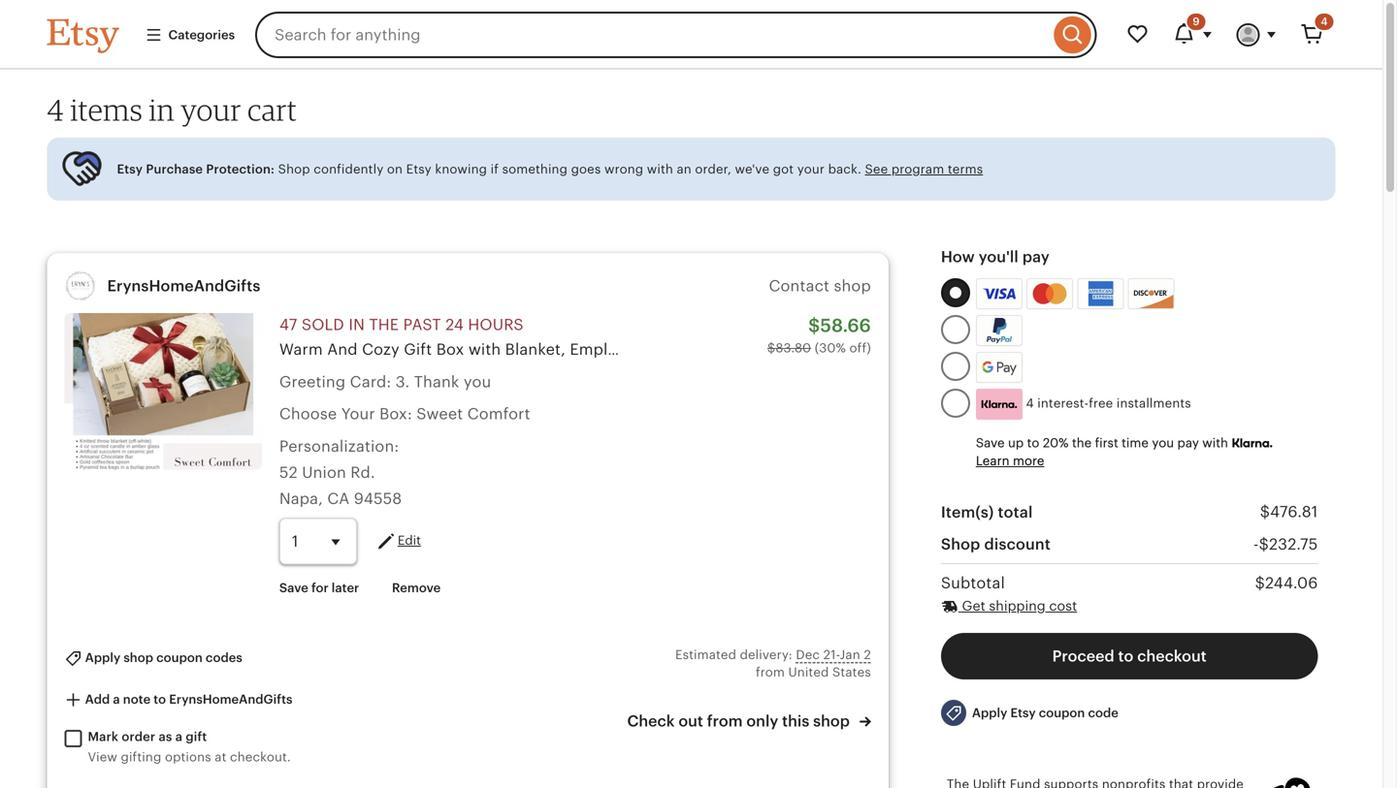 Task type: describe. For each thing, give the bounding box(es) containing it.
with for blanket,
[[468, 341, 501, 359]]

94558
[[354, 491, 402, 508]]

card:
[[350, 373, 391, 391]]

total
[[998, 504, 1033, 521]]

shop for apply
[[124, 651, 153, 666]]

check out from only this shop link
[[627, 711, 871, 733]]

contact shop button
[[769, 278, 871, 295]]

58.66
[[820, 316, 871, 336]]

warm and cozy gift box with blanket, employee appreciation gift, fall care package, hygge gift box, personalized gift, handmade gifts image
[[65, 314, 262, 470]]

union
[[302, 464, 346, 482]]

pay inside save up to 20% the first time you pay with klarna. learn more
[[1177, 436, 1199, 451]]

9
[[1193, 16, 1200, 28]]

google pay image
[[977, 353, 1022, 382]]

you inside save up to 20% the first time you pay with klarna. learn more
[[1152, 436, 1174, 451]]

$ 58.66 $ 83.80 (30% off)
[[767, 316, 871, 355]]

items
[[70, 92, 143, 128]]

-
[[1253, 536, 1259, 553]]

comfort
[[467, 406, 530, 423]]

you'll
[[979, 249, 1019, 266]]

none search field inside categories banner
[[255, 12, 1097, 58]]

first
[[1095, 436, 1118, 451]]

personalized
[[1053, 341, 1149, 359]]

$ for 58.66
[[808, 316, 820, 336]]

sweet
[[417, 406, 463, 423]]

shipping
[[989, 599, 1046, 614]]

$ left the "fall"
[[767, 341, 776, 355]]

- $ 232.75
[[1253, 536, 1318, 553]]

save for save up to 20% the first time you pay with klarna. learn more
[[976, 436, 1005, 451]]

shop discount
[[941, 536, 1051, 554]]

52
[[279, 464, 298, 482]]

cost
[[1049, 599, 1077, 614]]

states
[[832, 666, 871, 680]]

checkout
[[1137, 648, 1207, 666]]

2 gift, from the left
[[1153, 341, 1186, 359]]

up
[[1008, 436, 1024, 451]]

dec
[[796, 648, 820, 663]]

view
[[88, 750, 117, 765]]

american express image
[[1080, 282, 1121, 307]]

for
[[311, 581, 329, 596]]

cart
[[248, 92, 297, 128]]

476.81
[[1270, 504, 1318, 521]]

to inside save up to 20% the first time you pay with klarna. learn more
[[1027, 436, 1040, 451]]

in for sold
[[349, 316, 365, 334]]

edit
[[398, 533, 421, 548]]

box
[[436, 341, 464, 359]]

gifting
[[121, 750, 161, 765]]

apply etsy coupon code button
[[926, 692, 1133, 736]]

232.75
[[1269, 536, 1318, 553]]

order
[[122, 730, 155, 744]]

the inside 47 sold in the past 24 hours warm and cozy gift box with blanket, employee appreciation gift, fall care package, hygge gift box, personalized gift, handmade gifts
[[369, 316, 399, 334]]

protection:
[[206, 162, 275, 177]]

3.
[[396, 373, 410, 391]]

4 for 4 interest-free installments
[[1026, 396, 1034, 411]]

add
[[85, 693, 110, 707]]

24
[[445, 316, 464, 334]]

out
[[679, 713, 703, 731]]

coupon for etsy
[[1039, 707, 1085, 721]]

apply for apply shop coupon codes
[[85, 651, 120, 666]]

and
[[327, 341, 358, 359]]

goes
[[571, 162, 601, 177]]

4 interest-free installments
[[1022, 396, 1191, 411]]

gift
[[186, 730, 207, 744]]

remove
[[392, 581, 441, 596]]

$ down "$ 476.81"
[[1259, 536, 1269, 553]]

$ 476.81
[[1260, 504, 1318, 521]]

checkout.
[[230, 750, 291, 765]]

hours
[[468, 316, 524, 334]]

get shipping cost button
[[941, 597, 1077, 616]]

check
[[627, 713, 675, 731]]

edit button
[[374, 530, 421, 553]]

mark
[[88, 730, 118, 744]]

purchase
[[146, 162, 203, 177]]

$ for 476.81
[[1260, 504, 1270, 521]]

erynshomeandgifts inside add a note to erynshomeandgifts dropdown button
[[169, 693, 292, 707]]

get
[[962, 599, 986, 614]]

got
[[773, 162, 794, 177]]

uplift fund image
[[1258, 776, 1312, 789]]

greeting card: 3. thank you
[[279, 373, 491, 391]]

4 for 4
[[1321, 16, 1328, 28]]

coupon for shop
[[156, 651, 203, 666]]

shop for contact
[[834, 278, 871, 295]]

mark order as a gift view gifting options at checkout.
[[88, 730, 291, 765]]

4 items in your cart
[[47, 92, 297, 128]]

on
[[387, 162, 403, 177]]

employee
[[570, 341, 644, 359]]

0 vertical spatial erynshomeandgifts
[[107, 278, 261, 295]]

shop inside 'link'
[[813, 713, 850, 731]]

if
[[491, 162, 499, 177]]

klarna.
[[1232, 436, 1273, 451]]

pay in 4 installments image
[[976, 389, 1022, 420]]

erynshomeandgifts link
[[107, 278, 261, 295]]

dec 21-jan 2 link
[[796, 648, 871, 663]]

check out from only this shop
[[627, 713, 854, 731]]

20%
[[1043, 436, 1069, 451]]

erynshomeandgifts image
[[65, 271, 96, 302]]

terms
[[948, 162, 983, 177]]

1 vertical spatial shop
[[941, 536, 980, 554]]

21-
[[823, 648, 840, 663]]

see
[[865, 162, 888, 177]]

0 horizontal spatial etsy
[[117, 162, 143, 177]]

9 button
[[1161, 12, 1225, 58]]

how
[[941, 249, 975, 266]]

categories banner
[[12, 0, 1370, 70]]



Task type: vqa. For each thing, say whether or not it's contained in the screenshot.
the leftmost now
no



Task type: locate. For each thing, give the bounding box(es) containing it.
0 horizontal spatial in
[[149, 92, 175, 128]]

program
[[892, 162, 944, 177]]

0 vertical spatial save
[[976, 436, 1005, 451]]

0 horizontal spatial with
[[468, 341, 501, 359]]

1 horizontal spatial pay
[[1177, 436, 1199, 451]]

free
[[1089, 396, 1113, 411]]

your right got
[[797, 162, 825, 177]]

$ 244.06
[[1255, 575, 1318, 592]]

1 vertical spatial to
[[1118, 648, 1134, 666]]

to inside 'button'
[[1118, 648, 1134, 666]]

later
[[332, 581, 359, 596]]

you up comfort
[[464, 373, 491, 391]]

see program terms link
[[865, 162, 983, 177]]

1 horizontal spatial gift
[[984, 341, 1012, 359]]

1 horizontal spatial 4
[[1026, 396, 1034, 411]]

$ up "(30%"
[[808, 316, 820, 336]]

1 vertical spatial a
[[175, 730, 183, 744]]

more
[[1013, 454, 1044, 469]]

1 vertical spatial pay
[[1177, 436, 1199, 451]]

2 vertical spatial shop
[[813, 713, 850, 731]]

united
[[788, 666, 829, 680]]

save up to 20% the first time you pay with klarna. learn more
[[976, 436, 1273, 469]]

2 horizontal spatial with
[[1202, 436, 1228, 451]]

we've
[[735, 162, 770, 177]]

discover image
[[1129, 283, 1176, 311]]

None search field
[[255, 12, 1097, 58]]

1 horizontal spatial from
[[756, 666, 785, 680]]

0 vertical spatial shop
[[278, 162, 310, 177]]

shop right this
[[813, 713, 850, 731]]

shop up 58.66
[[834, 278, 871, 295]]

1 vertical spatial coupon
[[1039, 707, 1085, 721]]

0 horizontal spatial save
[[279, 581, 308, 596]]

a right as
[[175, 730, 183, 744]]

to right the proceed
[[1118, 648, 1134, 666]]

0 horizontal spatial the
[[369, 316, 399, 334]]

options
[[165, 750, 211, 765]]

244.06
[[1265, 575, 1318, 592]]

1 horizontal spatial shop
[[941, 536, 980, 554]]

item(s) total
[[941, 504, 1033, 521]]

0 vertical spatial you
[[464, 373, 491, 391]]

2 vertical spatial 4
[[1026, 396, 1034, 411]]

a inside 'mark order as a gift view gifting options at checkout.'
[[175, 730, 183, 744]]

coupon up add a note to erynshomeandgifts dropdown button
[[156, 651, 203, 666]]

1 vertical spatial apply
[[972, 707, 1007, 721]]

save for save for later
[[279, 581, 308, 596]]

1 vertical spatial 4
[[47, 92, 64, 128]]

only
[[746, 713, 778, 731]]

fall
[[787, 341, 813, 359]]

4 link
[[1289, 12, 1336, 58]]

1 vertical spatial erynshomeandgifts
[[169, 693, 292, 707]]

rd.
[[351, 464, 375, 482]]

0 vertical spatial in
[[149, 92, 175, 128]]

1 horizontal spatial apply
[[972, 707, 1007, 721]]

with left an
[[647, 162, 673, 177]]

interest-
[[1037, 396, 1089, 411]]

1 vertical spatial shop
[[124, 651, 153, 666]]

care
[[818, 341, 853, 359]]

etsy right 'on'
[[406, 162, 432, 177]]

0 horizontal spatial pay
[[1023, 249, 1050, 266]]

box:
[[379, 406, 412, 423]]

0 vertical spatial a
[[113, 693, 120, 707]]

with left the klarna.
[[1202, 436, 1228, 451]]

personalization:
[[279, 438, 399, 455]]

1 vertical spatial with
[[468, 341, 501, 359]]

1 gift from the left
[[404, 341, 432, 359]]

coupon
[[156, 651, 203, 666], [1039, 707, 1085, 721]]

0 horizontal spatial shop
[[278, 162, 310, 177]]

gift down past
[[404, 341, 432, 359]]

$ up - $ 232.75
[[1260, 504, 1270, 521]]

handmade
[[1190, 341, 1273, 359]]

0 vertical spatial apply
[[85, 651, 120, 666]]

1 horizontal spatial save
[[976, 436, 1005, 451]]

$ down -
[[1255, 575, 1265, 592]]

pay
[[1023, 249, 1050, 266], [1177, 436, 1199, 451]]

coupon left code
[[1039, 707, 1085, 721]]

shop right protection:
[[278, 162, 310, 177]]

personalization: 52 union rd. napa, ca 94558
[[279, 438, 402, 508]]

save inside button
[[279, 581, 308, 596]]

1 horizontal spatial you
[[1152, 436, 1174, 451]]

in up 'and' at the top left
[[349, 316, 365, 334]]

1 horizontal spatial gift,
[[1153, 341, 1186, 359]]

warm and cozy gift box with blanket, employee appreciation gift, fall care package, hygge gift box, personalized gift, handmade gifts link
[[279, 341, 1313, 359]]

0 horizontal spatial to
[[154, 693, 166, 707]]

2 vertical spatial to
[[154, 693, 166, 707]]

etsy left the purchase
[[117, 162, 143, 177]]

at
[[215, 750, 227, 765]]

discount
[[984, 536, 1051, 554]]

categories button
[[131, 17, 249, 52]]

delivery:
[[740, 648, 793, 663]]

1 horizontal spatial the
[[1072, 436, 1092, 451]]

save left for
[[279, 581, 308, 596]]

1 horizontal spatial with
[[647, 162, 673, 177]]

0 vertical spatial your
[[181, 92, 241, 128]]

2 horizontal spatial to
[[1118, 648, 1134, 666]]

in inside 47 sold in the past 24 hours warm and cozy gift box with blanket, employee appreciation gift, fall care package, hygge gift box, personalized gift, handmade gifts
[[349, 316, 365, 334]]

gift, up the installments
[[1153, 341, 1186, 359]]

the inside save up to 20% the first time you pay with klarna. learn more
[[1072, 436, 1092, 451]]

to inside dropdown button
[[154, 693, 166, 707]]

ca
[[327, 491, 350, 508]]

1 gift, from the left
[[750, 341, 783, 359]]

Search for anything text field
[[255, 12, 1049, 58]]

with down hours
[[468, 341, 501, 359]]

the up cozy
[[369, 316, 399, 334]]

2 gift from the left
[[984, 341, 1012, 359]]

0 horizontal spatial a
[[113, 693, 120, 707]]

0 horizontal spatial your
[[181, 92, 241, 128]]

apply for apply etsy coupon code
[[972, 707, 1007, 721]]

shop inside dropdown button
[[124, 651, 153, 666]]

a inside dropdown button
[[113, 693, 120, 707]]

0 vertical spatial the
[[369, 316, 399, 334]]

this
[[782, 713, 809, 731]]

1 vertical spatial in
[[349, 316, 365, 334]]

0 horizontal spatial apply
[[85, 651, 120, 666]]

0 horizontal spatial from
[[707, 713, 743, 731]]

as
[[159, 730, 172, 744]]

with inside save up to 20% the first time you pay with klarna. learn more
[[1202, 436, 1228, 451]]

in
[[149, 92, 175, 128], [349, 316, 365, 334]]

mastercard image
[[1030, 282, 1070, 307]]

2 horizontal spatial 4
[[1321, 16, 1328, 28]]

0 vertical spatial 4
[[1321, 16, 1328, 28]]

from inside check out from only this shop 'link'
[[707, 713, 743, 731]]

pay down the installments
[[1177, 436, 1199, 451]]

to right note
[[154, 693, 166, 707]]

1 horizontal spatial in
[[349, 316, 365, 334]]

0 vertical spatial coupon
[[156, 651, 203, 666]]

4 for 4 items in your cart
[[47, 92, 64, 128]]

0 vertical spatial pay
[[1023, 249, 1050, 266]]

you right time
[[1152, 436, 1174, 451]]

in right items
[[149, 92, 175, 128]]

warm
[[279, 341, 323, 359]]

greeting
[[279, 373, 346, 391]]

proceed to checkout
[[1052, 648, 1207, 666]]

$ for 244.06
[[1255, 575, 1265, 592]]

1 vertical spatial you
[[1152, 436, 1174, 451]]

to
[[1027, 436, 1040, 451], [1118, 648, 1134, 666], [154, 693, 166, 707]]

(30%
[[815, 341, 846, 355]]

get shipping cost
[[958, 599, 1077, 614]]

with
[[647, 162, 673, 177], [468, 341, 501, 359], [1202, 436, 1228, 451]]

in for items
[[149, 92, 175, 128]]

0 horizontal spatial you
[[464, 373, 491, 391]]

contact shop
[[769, 278, 871, 295]]

save for later
[[279, 581, 359, 596]]

past
[[403, 316, 441, 334]]

remove button
[[377, 571, 455, 606]]

add a note to erynshomeandgifts
[[82, 693, 292, 707]]

gift, left the "fall"
[[750, 341, 783, 359]]

4
[[1321, 16, 1328, 28], [47, 92, 64, 128], [1026, 396, 1034, 411]]

1 horizontal spatial coupon
[[1039, 707, 1085, 721]]

off)
[[849, 341, 871, 355]]

shop up note
[[124, 651, 153, 666]]

1 vertical spatial your
[[797, 162, 825, 177]]

proceed to checkout button
[[941, 634, 1318, 680]]

back.
[[828, 162, 862, 177]]

napa,
[[279, 491, 323, 508]]

etsy
[[117, 162, 143, 177], [406, 162, 432, 177], [1011, 707, 1036, 721]]

sold
[[302, 316, 344, 334]]

note
[[123, 693, 151, 707]]

with for an
[[647, 162, 673, 177]]

0 horizontal spatial coupon
[[156, 651, 203, 666]]

1 horizontal spatial your
[[797, 162, 825, 177]]

learn more button
[[976, 454, 1044, 469]]

0 vertical spatial with
[[647, 162, 673, 177]]

0 horizontal spatial gift
[[404, 341, 432, 359]]

1 horizontal spatial etsy
[[406, 162, 432, 177]]

0 vertical spatial shop
[[834, 278, 871, 295]]

paypal image
[[979, 318, 1020, 344]]

apply shop coupon codes button
[[50, 641, 257, 677]]

gift left box,
[[984, 341, 1012, 359]]

the left first at bottom right
[[1072, 436, 1092, 451]]

pay right the you'll at the right top of page
[[1023, 249, 1050, 266]]

your
[[341, 406, 375, 423]]

1 horizontal spatial to
[[1027, 436, 1040, 451]]

jan
[[840, 648, 860, 663]]

code
[[1088, 707, 1119, 721]]

1 vertical spatial the
[[1072, 436, 1092, 451]]

from inside 'estimated delivery: dec 21-jan 2 from united states'
[[756, 666, 785, 680]]

appreciation
[[648, 341, 746, 359]]

1 vertical spatial from
[[707, 713, 743, 731]]

from down delivery:
[[756, 666, 785, 680]]

gifts
[[1277, 341, 1313, 359]]

gift
[[404, 341, 432, 359], [984, 341, 1012, 359]]

your
[[181, 92, 241, 128], [797, 162, 825, 177]]

apply shop coupon codes
[[82, 651, 242, 666]]

83.80
[[776, 341, 811, 355]]

shop
[[834, 278, 871, 295], [124, 651, 153, 666], [813, 713, 850, 731]]

4 inside categories banner
[[1321, 16, 1328, 28]]

1 vertical spatial save
[[279, 581, 308, 596]]

47
[[279, 316, 297, 334]]

confidently
[[314, 162, 384, 177]]

0 horizontal spatial gift,
[[750, 341, 783, 359]]

from right out
[[707, 713, 743, 731]]

save
[[976, 436, 1005, 451], [279, 581, 308, 596]]

1 horizontal spatial a
[[175, 730, 183, 744]]

subtotal
[[941, 575, 1005, 592]]

your left cart
[[181, 92, 241, 128]]

etsy left code
[[1011, 707, 1036, 721]]

shop down item(s)
[[941, 536, 980, 554]]

2 horizontal spatial etsy
[[1011, 707, 1036, 721]]

a right add
[[113, 693, 120, 707]]

0 vertical spatial from
[[756, 666, 785, 680]]

item(s)
[[941, 504, 994, 521]]

etsy inside dropdown button
[[1011, 707, 1036, 721]]

save up learn
[[976, 436, 1005, 451]]

to right up
[[1027, 436, 1040, 451]]

visa image
[[983, 285, 1016, 303]]

blanket,
[[505, 341, 566, 359]]

2 vertical spatial with
[[1202, 436, 1228, 451]]

0 horizontal spatial 4
[[47, 92, 64, 128]]

save for later button
[[265, 571, 374, 606]]

0 vertical spatial to
[[1027, 436, 1040, 451]]

save inside save up to 20% the first time you pay with klarna. learn more
[[976, 436, 1005, 451]]

estimated delivery: dec 21-jan 2 from united states
[[675, 648, 871, 680]]

with inside 47 sold in the past 24 hours warm and cozy gift box with blanket, employee appreciation gift, fall care package, hygge gift box, personalized gift, handmade gifts
[[468, 341, 501, 359]]



